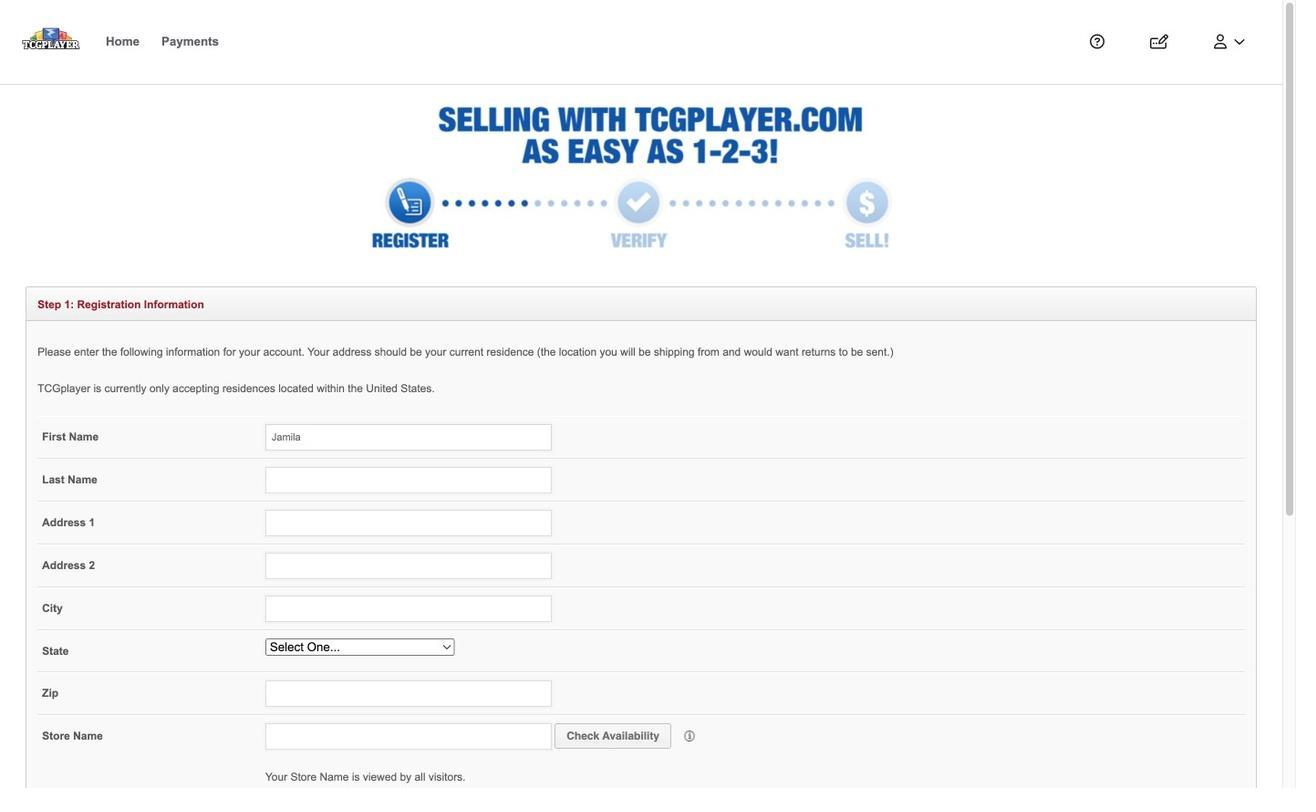 Task type: describe. For each thing, give the bounding box(es) containing it.
seller display name image
[[684, 731, 696, 742]]

tcgplayer.com admin panel image
[[345, 103, 938, 258]]



Task type: locate. For each thing, give the bounding box(es) containing it.
angle down image
[[1234, 34, 1245, 49]]

menu bar
[[95, 22, 1060, 62]]

None text field
[[265, 424, 552, 451], [265, 553, 552, 579], [265, 681, 552, 707], [265, 723, 552, 750], [265, 424, 552, 451], [265, 553, 552, 579], [265, 681, 552, 707], [265, 723, 552, 750]]

user image
[[1214, 34, 1227, 49]]

None text field
[[265, 467, 552, 494], [265, 510, 552, 536], [265, 596, 552, 622], [265, 467, 552, 494], [265, 510, 552, 536], [265, 596, 552, 622]]

circle question image
[[1090, 34, 1105, 49]]

pen field image
[[1150, 34, 1169, 49]]

None button
[[555, 723, 671, 749]]



